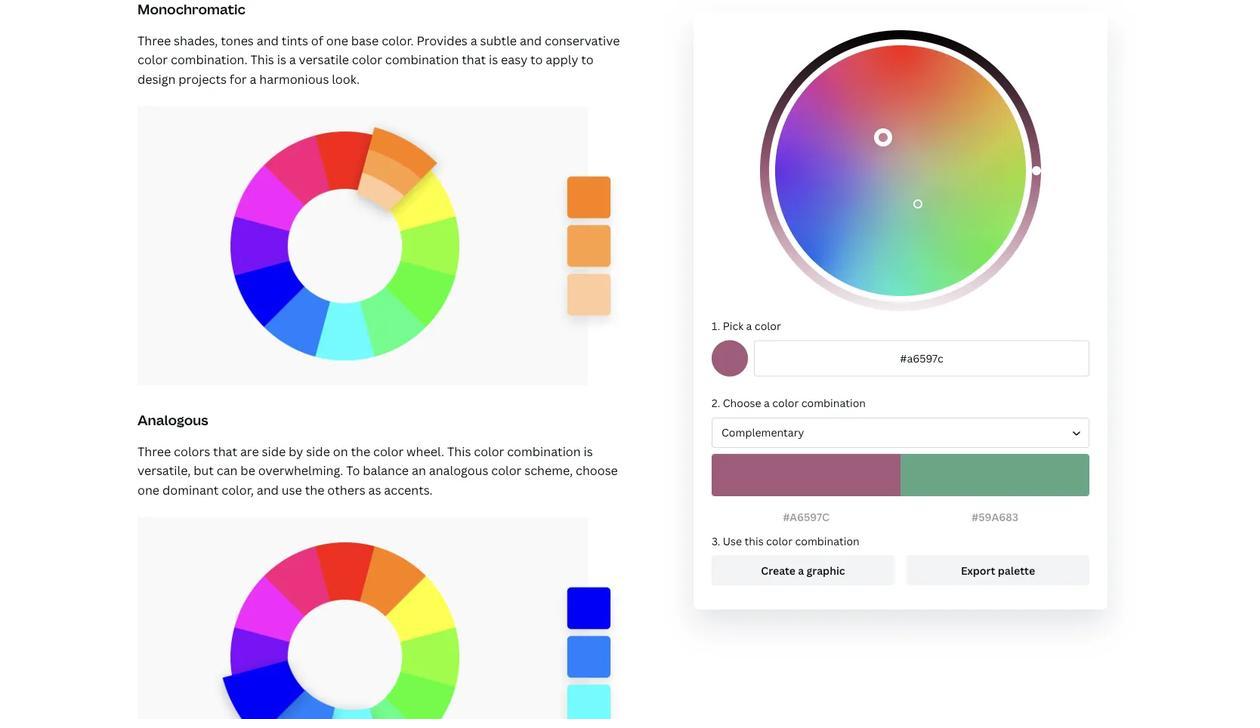 Task type: locate. For each thing, give the bounding box(es) containing it.
0 vertical spatial three
[[138, 32, 171, 48]]

1 horizontal spatial one
[[326, 32, 348, 48]]

2.
[[712, 396, 720, 410]]

the right 'on' at the bottom of the page
[[351, 443, 370, 459]]

to
[[530, 51, 543, 68], [581, 51, 594, 68]]

of
[[311, 32, 323, 48]]

1 three from the top
[[138, 32, 171, 48]]

is down subtle
[[489, 51, 498, 68]]

0 horizontal spatial side
[[262, 443, 286, 459]]

None text field
[[754, 340, 1090, 377]]

that down subtle
[[462, 51, 486, 68]]

1 vertical spatial the
[[305, 482, 324, 498]]

versatile,
[[138, 462, 191, 479]]

shades,
[[174, 32, 218, 48]]

subtle
[[480, 32, 517, 48]]

2 horizontal spatial is
[[584, 443, 593, 459]]

0 horizontal spatial to
[[530, 51, 543, 68]]

2 three from the top
[[138, 443, 171, 459]]

color.
[[382, 32, 414, 48]]

apply
[[546, 51, 578, 68]]

combination
[[385, 51, 459, 68], [801, 396, 866, 410], [507, 443, 581, 459], [795, 534, 860, 548]]

1 horizontal spatial that
[[462, 51, 486, 68]]

1 to from the left
[[530, 51, 543, 68]]

0 vertical spatial that
[[462, 51, 486, 68]]

side
[[262, 443, 286, 459], [306, 443, 330, 459]]

the
[[351, 443, 370, 459], [305, 482, 324, 498]]

1 vertical spatial three
[[138, 443, 171, 459]]

is up the choose
[[584, 443, 593, 459]]

analogous colors image
[[138, 518, 623, 719]]

1 vertical spatial one
[[138, 482, 159, 498]]

1 vertical spatial this
[[447, 443, 471, 459]]

this
[[250, 51, 274, 68], [447, 443, 471, 459]]

monochromatic colors image
[[138, 107, 623, 386]]

3. use this color combination
[[712, 534, 860, 548]]

use
[[282, 482, 302, 498]]

for
[[230, 71, 247, 87]]

the right use
[[305, 482, 324, 498]]

combination down provides
[[385, 51, 459, 68]]

0 horizontal spatial that
[[213, 443, 237, 459]]

1 horizontal spatial this
[[447, 443, 471, 459]]

complementary
[[722, 425, 804, 440]]

color up "complementary"
[[772, 396, 799, 410]]

an
[[412, 462, 426, 479]]

to
[[346, 462, 360, 479]]

conservative
[[545, 32, 620, 48]]

1 horizontal spatial to
[[581, 51, 594, 68]]

and inside three colors that are side by side on the color wheel. this color combination is versatile, but can be overwhelming. to balance an analogous color scheme, choose one dominant color, and use the others as accents.
[[257, 482, 279, 498]]

harmonious
[[259, 71, 329, 87]]

combination up scheme,
[[507, 443, 581, 459]]

look.
[[332, 71, 360, 87]]

side right by
[[306, 443, 330, 459]]

0 horizontal spatial one
[[138, 482, 159, 498]]

one down versatile,
[[138, 482, 159, 498]]

color down base
[[352, 51, 382, 68]]

a right choose
[[764, 396, 770, 410]]

scheme,
[[525, 462, 573, 479]]

0 horizontal spatial is
[[277, 51, 286, 68]]

one inside three colors that are side by side on the color wheel. this color combination is versatile, but can be overwhelming. to balance an analogous color scheme, choose one dominant color, and use the others as accents.
[[138, 482, 159, 498]]

1 horizontal spatial the
[[351, 443, 370, 459]]

0 horizontal spatial the
[[305, 482, 324, 498]]

and left use
[[257, 482, 279, 498]]

side left by
[[262, 443, 286, 459]]

three inside "three shades, tones and tints of one base color. provides a subtle and conservative color combination. this is a versatile color combination that is easy to apply to design projects for a harmonious look."
[[138, 32, 171, 48]]

by
[[289, 443, 303, 459]]

three
[[138, 32, 171, 48], [138, 443, 171, 459]]

0 vertical spatial the
[[351, 443, 370, 459]]

is
[[277, 51, 286, 68], [489, 51, 498, 68], [584, 443, 593, 459]]

is up harmonious
[[277, 51, 286, 68]]

a up harmonious
[[289, 51, 296, 68]]

three colors that are side by side on the color wheel. this color combination is versatile, but can be overwhelming. to balance an analogous color scheme, choose one dominant color, and use the others as accents.
[[138, 443, 618, 498]]

1.
[[712, 318, 720, 333]]

this down tones
[[250, 51, 274, 68]]

three up design
[[138, 32, 171, 48]]

0 vertical spatial this
[[250, 51, 274, 68]]

to right easy
[[530, 51, 543, 68]]

color,
[[222, 482, 254, 498]]

to down "conservative"
[[581, 51, 594, 68]]

tints
[[282, 32, 308, 48]]

color right this
[[766, 534, 793, 548]]

one right of
[[326, 32, 348, 48]]

others
[[327, 482, 365, 498]]

one
[[326, 32, 348, 48], [138, 482, 159, 498]]

three up versatile,
[[138, 443, 171, 459]]

2 side from the left
[[306, 443, 330, 459]]

can
[[217, 462, 238, 479]]

0 horizontal spatial this
[[250, 51, 274, 68]]

that up can
[[213, 443, 237, 459]]

use
[[723, 534, 742, 548]]

1 vertical spatial that
[[213, 443, 237, 459]]

a right pick in the top right of the page
[[746, 318, 752, 333]]

1 horizontal spatial side
[[306, 443, 330, 459]]

base
[[351, 32, 379, 48]]

color
[[138, 51, 168, 68], [352, 51, 382, 68], [755, 318, 781, 333], [772, 396, 799, 410], [373, 443, 404, 459], [474, 443, 504, 459], [491, 462, 522, 479], [766, 534, 793, 548]]

combination.
[[171, 51, 248, 68]]

a
[[470, 32, 477, 48], [289, 51, 296, 68], [250, 71, 256, 87], [746, 318, 752, 333], [764, 396, 770, 410]]

color up analogous
[[474, 443, 504, 459]]

pick
[[723, 318, 744, 333]]

balance
[[363, 462, 409, 479]]

that inside "three shades, tones and tints of one base color. provides a subtle and conservative color combination. this is a versatile color combination that is easy to apply to design projects for a harmonious look."
[[462, 51, 486, 68]]

slider
[[760, 30, 1041, 311]]

choose
[[723, 396, 761, 410]]

a left subtle
[[470, 32, 477, 48]]

color left scheme,
[[491, 462, 522, 479]]

three shades, tones and tints of one base color. provides a subtle and conservative color combination. this is a versatile color combination that is easy to apply to design projects for a harmonious look.
[[138, 32, 620, 87]]

0 vertical spatial one
[[326, 32, 348, 48]]

that inside three colors that are side by side on the color wheel. this color combination is versatile, but can be overwhelming. to balance an analogous color scheme, choose one dominant color, and use the others as accents.
[[213, 443, 237, 459]]

that
[[462, 51, 486, 68], [213, 443, 237, 459]]

this up analogous
[[447, 443, 471, 459]]

and
[[257, 32, 279, 48], [520, 32, 542, 48], [257, 482, 279, 498]]

three for three shades, tones and tints of one base color. provides a subtle and conservative color combination. this is a versatile color combination that is easy to apply to design projects for a harmonious look.
[[138, 32, 171, 48]]

combination up complementary button
[[801, 396, 866, 410]]

three inside three colors that are side by side on the color wheel. this color combination is versatile, but can be overwhelming. to balance an analogous color scheme, choose one dominant color, and use the others as accents.
[[138, 443, 171, 459]]



Task type: describe. For each thing, give the bounding box(es) containing it.
complementary button
[[712, 418, 1090, 448]]

overwhelming.
[[258, 462, 343, 479]]

2 to from the left
[[581, 51, 594, 68]]

are
[[240, 443, 259, 459]]

and left tints
[[257, 32, 279, 48]]

easy
[[501, 51, 527, 68]]

provides
[[417, 32, 468, 48]]

1 side from the left
[[262, 443, 286, 459]]

three for three colors that are side by side on the color wheel. this color combination is versatile, but can be overwhelming. to balance an analogous color scheme, choose one dominant color, and use the others as accents.
[[138, 443, 171, 459]]

accents.
[[384, 482, 433, 498]]

projects
[[179, 71, 227, 87]]

choose
[[576, 462, 618, 479]]

2. choose a color combination
[[712, 396, 866, 410]]

be
[[241, 462, 255, 479]]

is inside three colors that are side by side on the color wheel. this color combination is versatile, but can be overwhelming. to balance an analogous color scheme, choose one dominant color, and use the others as accents.
[[584, 443, 593, 459]]

analogous
[[138, 411, 208, 430]]

on
[[333, 443, 348, 459]]

combination inside "three shades, tones and tints of one base color. provides a subtle and conservative color combination. this is a versatile color combination that is easy to apply to design projects for a harmonious look."
[[385, 51, 459, 68]]

color up balance
[[373, 443, 404, 459]]

analogous
[[429, 462, 488, 479]]

this inside "three shades, tones and tints of one base color. provides a subtle and conservative color combination. this is a versatile color combination that is easy to apply to design projects for a harmonious look."
[[250, 51, 274, 68]]

1. pick a color
[[712, 318, 781, 333]]

combination right this
[[795, 534, 860, 548]]

3.
[[712, 534, 720, 548]]

a right for
[[250, 71, 256, 87]]

as
[[368, 482, 381, 498]]

one inside "three shades, tones and tints of one base color. provides a subtle and conservative color combination. this is a versatile color combination that is easy to apply to design projects for a harmonious look."
[[326, 32, 348, 48]]

this
[[745, 534, 764, 548]]

color right pick in the top right of the page
[[755, 318, 781, 333]]

this inside three colors that are side by side on the color wheel. this color combination is versatile, but can be overwhelming. to balance an analogous color scheme, choose one dominant color, and use the others as accents.
[[447, 443, 471, 459]]

versatile
[[299, 51, 349, 68]]

tones
[[221, 32, 254, 48]]

but
[[194, 462, 214, 479]]

color up design
[[138, 51, 168, 68]]

colors
[[174, 443, 210, 459]]

dominant
[[162, 482, 219, 498]]

and up easy
[[520, 32, 542, 48]]

1 horizontal spatial is
[[489, 51, 498, 68]]

design
[[138, 71, 176, 87]]

combination inside three colors that are side by side on the color wheel. this color combination is versatile, but can be overwhelming. to balance an analogous color scheme, choose one dominant color, and use the others as accents.
[[507, 443, 581, 459]]

wheel.
[[407, 443, 444, 459]]



Task type: vqa. For each thing, say whether or not it's contained in the screenshot.
YOUR inside Create and publish your own resources on Canva and earn by sharing.
no



